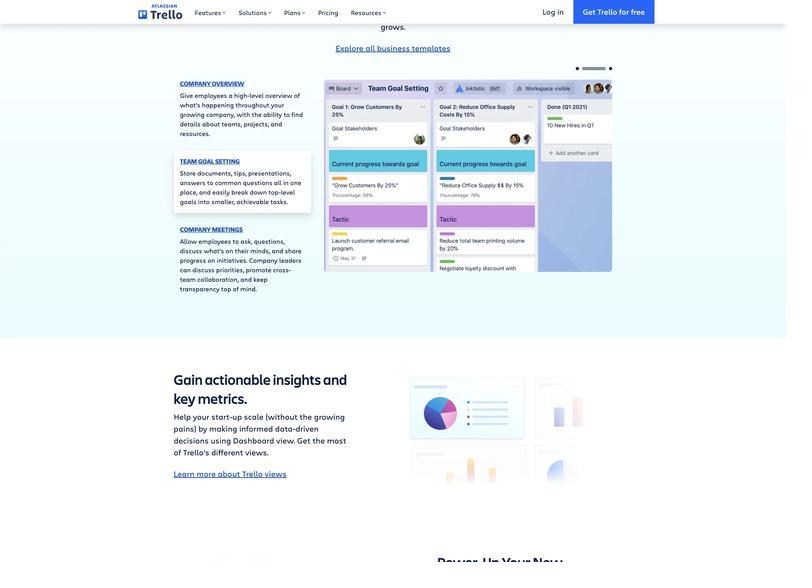 Task type: describe. For each thing, give the bounding box(es) containing it.
priorities,
[[216, 265, 244, 274]]

gain actionable insights and key metrics. help your start-up scale (without the growing pains) by making informed data-driven decisions using dashboard view. get the most of trello's different views.
[[174, 370, 347, 458]]

company meetings allow employees to ask, questions, discuss what's on their minds, and share progress on initiatives. company leaders can discuss priorities, promote cross- team collaboration, and keep transparency top of mind.
[[180, 225, 302, 293]]

log in
[[543, 7, 564, 16]]

common
[[215, 178, 242, 186]]

templates inside kick your business off on the right foot by working within pre-built templates that your small but mighty team can adapt and scale as the company grows.
[[499, 0, 537, 8]]

get trello for free
[[583, 7, 645, 16]]

allow
[[180, 237, 197, 245]]

on inside kick your business off on the right foot by working within pre-built templates that your small but mighty team can adapt and scale as the company grows.
[[332, 0, 342, 8]]

can inside kick your business off on the right foot by working within pre-built templates that your small but mighty team can adapt and scale as the company grows.
[[386, 9, 400, 20]]

to inside 'company meetings allow employees to ask, questions, discuss what's on their minds, and share progress on initiatives. company leaders can discuss priorities, promote cross- team collaboration, and keep transparency top of mind.'
[[233, 237, 239, 245]]

company
[[490, 9, 524, 20]]

by inside kick your business off on the right foot by working within pre-built templates that your small but mighty team can adapt and scale as the company grows.
[[395, 0, 404, 8]]

leaders
[[279, 256, 302, 264]]

learn more about trello views
[[174, 468, 287, 479]]

store
[[180, 169, 196, 177]]

small
[[299, 9, 320, 20]]

atlassian trello image
[[138, 4, 182, 19]]

and inside gain actionable insights and key metrics. help your start-up scale (without the growing pains) by making informed data-driven decisions using dashboard view. get the most of trello's different views.
[[324, 370, 347, 389]]

company for company meetings
[[180, 225, 211, 234]]

the down the built
[[475, 9, 488, 20]]

get inside gain actionable insights and key metrics. help your start-up scale (without the growing pains) by making informed data-driven decisions using dashboard view. get the most of trello's different views.
[[297, 435, 311, 446]]

setting
[[215, 157, 240, 165]]

ask,
[[241, 237, 253, 245]]

overview
[[212, 79, 244, 88]]

data-
[[275, 423, 296, 434]]

resources.
[[180, 129, 210, 137]]

0 horizontal spatial templates
[[412, 43, 451, 53]]

and inside team goal setting store documents, tips, presentations, answers to common questions all in one place, and easily break down top-level goals into smaller, achievable tasks.
[[199, 188, 211, 196]]

solutions button
[[232, 0, 278, 24]]

the inside 'company overview give employees a high-level overview of what's happening throughout your growing company, with the ability to find details about teams, projects, and resources.'
[[252, 110, 262, 118]]

most
[[327, 435, 347, 446]]

(without
[[266, 411, 298, 422]]

scale inside kick your business off on the right foot by working within pre-built templates that your small but mighty team can adapt and scale as the company grows.
[[443, 9, 462, 20]]

help
[[174, 411, 191, 422]]

metrics.
[[198, 389, 247, 408]]

goal
[[198, 157, 214, 165]]

team
[[180, 157, 197, 165]]

free
[[632, 7, 645, 16]]

views
[[265, 468, 287, 479]]

kick
[[249, 0, 265, 8]]

more
[[197, 468, 216, 479]]

details
[[180, 119, 201, 128]]

employees for overview
[[195, 91, 227, 99]]

working
[[406, 0, 437, 8]]

right
[[358, 0, 376, 8]]

explore
[[336, 43, 364, 53]]

trello's
[[183, 447, 209, 458]]

by inside gain actionable insights and key metrics. help your start-up scale (without the growing pains) by making informed data-driven decisions using dashboard view. get the most of trello's different views.
[[199, 423, 207, 434]]

1 vertical spatial about
[[218, 468, 240, 479]]

for
[[620, 7, 630, 16]]

growing for employees
[[180, 110, 205, 118]]

but
[[322, 9, 334, 20]]

questions,
[[254, 237, 285, 245]]

a graphic illustrating some of the apps and power-ups trello connects with that startups find useful. image
[[174, 553, 320, 562]]

to inside 'company overview give employees a high-level overview of what's happening throughout your growing company, with the ability to find details about teams, projects, and resources.'
[[284, 110, 290, 118]]

team goal setting store documents, tips, presentations, answers to common questions all in one place, and easily break down top-level goals into smaller, achievable tasks.
[[180, 157, 302, 206]]

as
[[464, 9, 473, 20]]

tips,
[[234, 169, 247, 177]]

features
[[195, 8, 221, 17]]

happening
[[202, 100, 234, 109]]

goals
[[180, 197, 197, 206]]

view.
[[276, 435, 295, 446]]

key
[[174, 389, 196, 408]]

easily
[[212, 188, 230, 196]]

company,
[[206, 110, 235, 118]]

decisions
[[174, 435, 209, 446]]

what's
[[204, 246, 224, 255]]

resources button
[[345, 0, 393, 24]]

the up driven
[[300, 411, 312, 422]]

up
[[233, 411, 242, 422]]

in inside team goal setting store documents, tips, presentations, answers to common questions all in one place, and easily break down top-level goals into smaller, achievable tasks.
[[283, 178, 289, 186]]

mind.
[[240, 284, 257, 293]]

company meetings link
[[180, 225, 243, 234]]

company overview give employees a high-level overview of what's happening throughout your growing company, with the ability to find details about teams, projects, and resources.
[[180, 79, 303, 137]]

team inside kick your business off on the right foot by working within pre-built templates that your small but mighty team can adapt and scale as the company grows.
[[365, 9, 384, 20]]

place,
[[180, 188, 198, 196]]

explore all business templates link
[[336, 43, 451, 53]]

solutions
[[239, 8, 267, 17]]

business for your
[[285, 0, 318, 8]]

all inside team goal setting store documents, tips, presentations, answers to common questions all in one place, and easily break down top-level goals into smaller, achievable tasks.
[[274, 178, 282, 186]]

minds,
[[251, 246, 270, 255]]

foot
[[378, 0, 393, 8]]

of inside 'company meetings allow employees to ask, questions, discuss what's on their minds, and share progress on initiatives. company leaders can discuss priorities, promote cross- team collaboration, and keep transparency top of mind.'
[[233, 284, 239, 293]]

cross-
[[273, 265, 291, 274]]

top
[[221, 284, 231, 293]]

a
[[229, 91, 233, 99]]

using
[[211, 435, 231, 446]]

the down driven
[[313, 435, 325, 446]]

explore all business templates
[[336, 43, 451, 53]]

2 vertical spatial company
[[249, 256, 278, 264]]

answers
[[180, 178, 206, 186]]

company for company overview
[[180, 79, 211, 88]]



Task type: vqa. For each thing, say whether or not it's contained in the screenshot.
the bottommost employees
yes



Task type: locate. For each thing, give the bounding box(es) containing it.
1 vertical spatial company
[[180, 225, 211, 234]]

0 vertical spatial trello
[[598, 7, 618, 16]]

0 vertical spatial growing
[[180, 110, 205, 118]]

tasks.
[[271, 197, 288, 206]]

1 horizontal spatial by
[[395, 0, 404, 8]]

and down working
[[427, 9, 441, 20]]

0 horizontal spatial in
[[283, 178, 289, 186]]

1 vertical spatial in
[[283, 178, 289, 186]]

business down grows.
[[377, 43, 410, 53]]

level up throughout
[[250, 91, 264, 99]]

0 horizontal spatial to
[[207, 178, 214, 186]]

learn
[[174, 468, 195, 479]]

to down documents,
[[207, 178, 214, 186]]

resources
[[351, 8, 382, 17]]

0 horizontal spatial by
[[199, 423, 207, 434]]

ability
[[264, 110, 282, 118]]

of inside gain actionable insights and key metrics. help your start-up scale (without the growing pains) by making informed data-driven decisions using dashboard view. get the most of trello's different views.
[[174, 447, 181, 458]]

growing inside 'company overview give employees a high-level overview of what's happening throughout your growing company, with the ability to find details about teams, projects, and resources.'
[[180, 110, 205, 118]]

employees inside 'company meetings allow employees to ask, questions, discuss what's on their minds, and share progress on initiatives. company leaders can discuss priorities, promote cross- team collaboration, and keep transparency top of mind.'
[[199, 237, 231, 245]]

0 horizontal spatial team
[[180, 275, 196, 283]]

by
[[395, 0, 404, 8], [199, 423, 207, 434]]

1 vertical spatial team
[[180, 275, 196, 283]]

employees
[[195, 91, 227, 99], [199, 237, 231, 245]]

growing up most at the left of page
[[314, 411, 345, 422]]

scale
[[443, 9, 462, 20], [244, 411, 264, 422]]

top-
[[269, 188, 281, 196]]

learn more about trello views link
[[174, 468, 287, 479]]

team down right
[[365, 9, 384, 20]]

2 vertical spatial on
[[208, 256, 215, 264]]

level
[[250, 91, 264, 99], [281, 188, 295, 196]]

2 horizontal spatial to
[[284, 110, 290, 118]]

0 vertical spatial to
[[284, 110, 290, 118]]

0 vertical spatial level
[[250, 91, 264, 99]]

0 vertical spatial by
[[395, 0, 404, 8]]

1 vertical spatial get
[[297, 435, 311, 446]]

and inside 'company overview give employees a high-level overview of what's happening throughout your growing company, with the ability to find details about teams, projects, and resources.'
[[271, 119, 282, 128]]

team inside 'company meetings allow employees to ask, questions, discuss what's on their minds, and share progress on initiatives. company leaders can discuss priorities, promote cross- team collaboration, and keep transparency top of mind.'
[[180, 275, 196, 283]]

0 horizontal spatial growing
[[180, 110, 205, 118]]

business inside kick your business off on the right foot by working within pre-built templates that your small but mighty team can adapt and scale as the company grows.
[[285, 0, 318, 8]]

start-
[[212, 411, 233, 422]]

to
[[284, 110, 290, 118], [207, 178, 214, 186], [233, 237, 239, 245]]

growing for and
[[314, 411, 345, 422]]

level down "one"
[[281, 188, 295, 196]]

and up mind.
[[241, 275, 252, 283]]

growing
[[180, 110, 205, 118], [314, 411, 345, 422]]

0 vertical spatial about
[[202, 119, 220, 128]]

features button
[[189, 0, 232, 24]]

company up allow
[[180, 225, 211, 234]]

1 vertical spatial to
[[207, 178, 214, 186]]

0 horizontal spatial all
[[274, 178, 282, 186]]

trello down views.
[[242, 468, 263, 479]]

0 vertical spatial employees
[[195, 91, 227, 99]]

the up "mighty"
[[344, 0, 356, 8]]

team goal setting link
[[180, 157, 240, 165]]

your
[[267, 0, 283, 8], [280, 9, 297, 20], [271, 100, 284, 109], [193, 411, 210, 422]]

employees inside 'company overview give employees a high-level overview of what's happening throughout your growing company, with the ability to find details about teams, projects, and resources.'
[[195, 91, 227, 99]]

of inside 'company overview give employees a high-level overview of what's happening throughout your growing company, with the ability to find details about teams, projects, and resources.'
[[294, 91, 300, 99]]

level inside 'company overview give employees a high-level overview of what's happening throughout your growing company, with the ability to find details about teams, projects, and resources.'
[[250, 91, 264, 99]]

can inside 'company meetings allow employees to ask, questions, discuss what's on their minds, and share progress on initiatives. company leaders can discuss priorities, promote cross- team collaboration, and keep transparency top of mind.'
[[180, 265, 191, 274]]

1 horizontal spatial to
[[233, 237, 239, 245]]

mighty
[[336, 9, 363, 20]]

1 vertical spatial discuss
[[193, 265, 215, 274]]

discuss down progress
[[193, 265, 215, 274]]

scale inside gain actionable insights and key metrics. help your start-up scale (without the growing pains) by making informed data-driven decisions using dashboard view. get the most of trello's different views.
[[244, 411, 264, 422]]

1 vertical spatial business
[[377, 43, 410, 53]]

an illustration showing dashboard view. image
[[400, 370, 613, 489]]

1 vertical spatial templates
[[412, 43, 451, 53]]

get trello for free link
[[574, 0, 655, 24]]

and right insights
[[324, 370, 347, 389]]

1 horizontal spatial all
[[366, 43, 375, 53]]

kick your business off on the right foot by working within pre-built templates that your small but mighty team can adapt and scale as the company grows.
[[249, 0, 537, 32]]

1 horizontal spatial growing
[[314, 411, 345, 422]]

in left "one"
[[283, 178, 289, 186]]

high-
[[234, 91, 250, 99]]

what's
[[180, 100, 200, 109]]

by up decisions
[[199, 423, 207, 434]]

find
[[292, 110, 303, 118]]

of right overview
[[294, 91, 300, 99]]

pricing link
[[312, 0, 345, 24]]

transparency
[[180, 284, 220, 293]]

0 vertical spatial on
[[332, 0, 342, 8]]

by right foot in the top left of the page
[[395, 0, 404, 8]]

team
[[365, 9, 384, 20], [180, 275, 196, 283]]

presentations,
[[248, 169, 291, 177]]

pricing
[[318, 8, 339, 17]]

business up 'plans'
[[285, 0, 318, 8]]

0 horizontal spatial scale
[[244, 411, 264, 422]]

templates down adapt at top
[[412, 43, 451, 53]]

making
[[209, 423, 237, 434]]

0 vertical spatial discuss
[[180, 246, 202, 255]]

in
[[558, 7, 564, 16], [283, 178, 289, 186]]

0 horizontal spatial can
[[180, 265, 191, 274]]

to left find
[[284, 110, 290, 118]]

1 horizontal spatial on
[[226, 246, 233, 255]]

1 vertical spatial by
[[199, 423, 207, 434]]

can up grows.
[[386, 9, 400, 20]]

collaboration,
[[198, 275, 239, 283]]

informed
[[239, 423, 273, 434]]

team up transparency
[[180, 275, 196, 283]]

log
[[543, 7, 556, 16]]

on down what's
[[208, 256, 215, 264]]

to inside team goal setting store documents, tips, presentations, answers to common questions all in one place, and easily break down top-level goals into smaller, achievable tasks.
[[207, 178, 214, 186]]

all up top-
[[274, 178, 282, 186]]

that
[[262, 9, 278, 20]]

level inside team goal setting store documents, tips, presentations, answers to common questions all in one place, and easily break down top-level goals into smaller, achievable tasks.
[[281, 188, 295, 196]]

meetings
[[212, 225, 243, 234]]

keep
[[254, 275, 268, 283]]

get down driven
[[297, 435, 311, 446]]

discuss
[[180, 246, 202, 255], [193, 265, 215, 274]]

throughout
[[236, 100, 270, 109]]

and down questions,
[[272, 246, 283, 255]]

0 horizontal spatial get
[[297, 435, 311, 446]]

templates up company
[[499, 0, 537, 8]]

2 vertical spatial to
[[233, 237, 239, 245]]

discuss up progress
[[180, 246, 202, 255]]

0 vertical spatial in
[[558, 7, 564, 16]]

about inside 'company overview give employees a high-level overview of what's happening throughout your growing company, with the ability to find details about teams, projects, and resources.'
[[202, 119, 220, 128]]

about
[[202, 119, 220, 128], [218, 468, 240, 479]]

get
[[583, 7, 596, 16], [297, 435, 311, 446]]

pre-
[[464, 0, 480, 8]]

about down company,
[[202, 119, 220, 128]]

1 horizontal spatial get
[[583, 7, 596, 16]]

1 horizontal spatial business
[[377, 43, 410, 53]]

company up give
[[180, 79, 211, 88]]

1 horizontal spatial team
[[365, 9, 384, 20]]

progress
[[180, 256, 206, 264]]

employees down company overview link
[[195, 91, 227, 99]]

your inside 'company overview give employees a high-level overview of what's happening throughout your growing company, with the ability to find details about teams, projects, and resources.'
[[271, 100, 284, 109]]

2 vertical spatial of
[[174, 447, 181, 458]]

1 horizontal spatial templates
[[499, 0, 537, 8]]

with
[[237, 110, 250, 118]]

within
[[439, 0, 463, 8]]

in right log
[[558, 7, 564, 16]]

1 vertical spatial level
[[281, 188, 295, 196]]

your down overview
[[271, 100, 284, 109]]

0 horizontal spatial trello
[[242, 468, 263, 479]]

1 vertical spatial scale
[[244, 411, 264, 422]]

0 horizontal spatial level
[[250, 91, 264, 99]]

on
[[332, 0, 342, 8], [226, 246, 233, 255], [208, 256, 215, 264]]

1 vertical spatial all
[[274, 178, 282, 186]]

1 horizontal spatial in
[[558, 7, 564, 16]]

company inside 'company overview give employees a high-level overview of what's happening throughout your growing company, with the ability to find details about teams, projects, and resources.'
[[180, 79, 211, 88]]

off
[[320, 0, 330, 8]]

business
[[285, 0, 318, 8], [377, 43, 410, 53]]

of down decisions
[[174, 447, 181, 458]]

teams,
[[222, 119, 242, 128]]

views.
[[245, 447, 269, 458]]

2 horizontal spatial of
[[294, 91, 300, 99]]

0 vertical spatial team
[[365, 9, 384, 20]]

1 vertical spatial of
[[233, 284, 239, 293]]

your inside gain actionable insights and key metrics. help your start-up scale (without the growing pains) by making informed data-driven decisions using dashboard view. get the most of trello's different views.
[[193, 411, 210, 422]]

dashboard
[[233, 435, 274, 446]]

0 vertical spatial company
[[180, 79, 211, 88]]

0 horizontal spatial business
[[285, 0, 318, 8]]

1 horizontal spatial can
[[386, 9, 400, 20]]

0 vertical spatial can
[[386, 9, 400, 20]]

0 vertical spatial all
[[366, 43, 375, 53]]

into
[[198, 197, 210, 206]]

to left ask,
[[233, 237, 239, 245]]

actionable
[[205, 370, 271, 389]]

1 horizontal spatial trello
[[598, 7, 618, 16]]

overview
[[265, 91, 293, 99]]

get left for
[[583, 7, 596, 16]]

pains)
[[174, 423, 197, 434]]

your right help
[[193, 411, 210, 422]]

1 vertical spatial on
[[226, 246, 233, 255]]

1 horizontal spatial scale
[[443, 9, 462, 20]]

on up the initiatives.
[[226, 246, 233, 255]]

projects,
[[244, 119, 269, 128]]

0 horizontal spatial of
[[174, 447, 181, 458]]

0 vertical spatial get
[[583, 7, 596, 16]]

1 horizontal spatial of
[[233, 284, 239, 293]]

1 vertical spatial employees
[[199, 237, 231, 245]]

0 vertical spatial business
[[285, 0, 318, 8]]

the up projects,
[[252, 110, 262, 118]]

plans button
[[278, 0, 312, 24]]

company down minds,
[[249, 256, 278, 264]]

scale up informed on the bottom left of the page
[[244, 411, 264, 422]]

down
[[250, 188, 267, 196]]

of right top
[[233, 284, 239, 293]]

gain
[[174, 370, 203, 389]]

and inside kick your business off on the right foot by working within pre-built templates that your small but mighty team can adapt and scale as the company grows.
[[427, 9, 441, 20]]

2 horizontal spatial on
[[332, 0, 342, 8]]

0 vertical spatial of
[[294, 91, 300, 99]]

business for all
[[377, 43, 410, 53]]

grows.
[[381, 21, 406, 32]]

growing up details
[[180, 110, 205, 118]]

and up into
[[199, 188, 211, 196]]

their
[[235, 246, 249, 255]]

1 horizontal spatial level
[[281, 188, 295, 196]]

growing inside gain actionable insights and key metrics. help your start-up scale (without the growing pains) by making informed data-driven decisions using dashboard view. get the most of trello's different views.
[[314, 411, 345, 422]]

can down progress
[[180, 265, 191, 274]]

your up that at the top left of page
[[267, 0, 283, 8]]

1 vertical spatial growing
[[314, 411, 345, 422]]

trello inside get trello for free link
[[598, 7, 618, 16]]

employees for meetings
[[199, 237, 231, 245]]

0 horizontal spatial on
[[208, 256, 215, 264]]

questions
[[243, 178, 273, 186]]

employees up what's
[[199, 237, 231, 245]]

initiatives.
[[217, 256, 248, 264]]

0 vertical spatial templates
[[499, 0, 537, 8]]

trello left for
[[598, 7, 618, 16]]

plans
[[284, 8, 301, 17]]

achievable
[[237, 197, 269, 206]]

scale down the within
[[443, 9, 462, 20]]

smaller,
[[212, 197, 235, 206]]

1 vertical spatial can
[[180, 265, 191, 274]]

0 vertical spatial scale
[[443, 9, 462, 20]]

on right off
[[332, 0, 342, 8]]

1 vertical spatial trello
[[242, 468, 263, 479]]

about down the different at the bottom of the page
[[218, 468, 240, 479]]

all right explore
[[366, 43, 375, 53]]

and down 'ability'
[[271, 119, 282, 128]]

share
[[285, 246, 302, 255]]

your right that at the top left of page
[[280, 9, 297, 20]]



